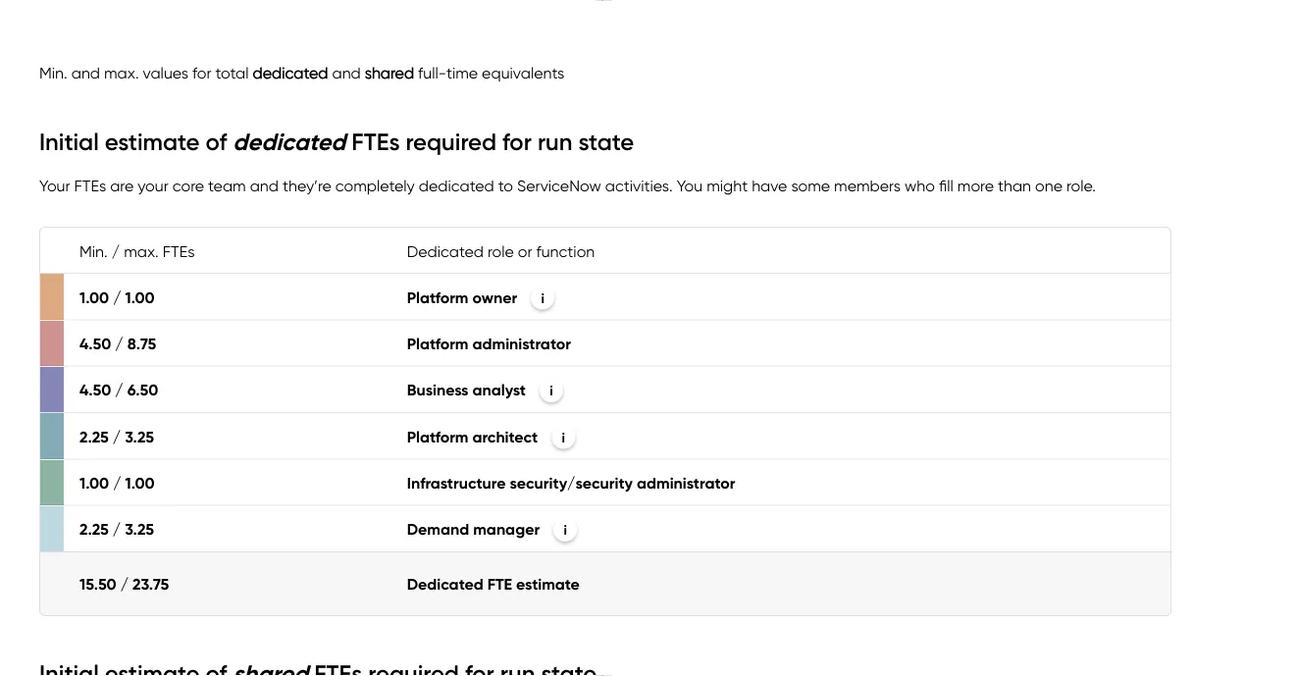 Task type: describe. For each thing, give the bounding box(es) containing it.
2 vertical spatial dedicated
[[419, 176, 494, 195]]

0 horizontal spatial administrator
[[472, 334, 571, 353]]

1 1.00 / 1.00 from the top
[[79, 288, 155, 307]]

your ftes are your core team and they're completely dedicated to servicenow activities. you might have some members who fill more than one role.
[[39, 176, 1096, 195]]

servicenow inside servicenow platform
[[866, 215, 1122, 273]]

calculators
[[423, 81, 505, 101]]

15.50
[[79, 574, 116, 593]]

servicenow platform
[[866, 215, 1296, 334]]

completely
[[335, 176, 415, 195]]

analyst
[[472, 380, 526, 399]]

0 horizontal spatial to
[[498, 176, 513, 195]]

2.25 / 3.25 for platform architect
[[79, 427, 154, 446]]

security/security
[[510, 474, 633, 493]]

platform
[[1002, 368, 1063, 387]]

owner
[[472, 288, 517, 307]]

equivalents
[[482, 63, 564, 82]]

are
[[110, 176, 134, 195]]

and right tools
[[390, 81, 419, 101]]

events
[[553, 81, 600, 101]]

out
[[1152, 462, 1177, 481]]

dedicated for dedicated role or function
[[407, 241, 484, 261]]

run
[[538, 127, 573, 156]]

for inside the initial estimate of dedicated ftes required for run state
[[502, 127, 532, 156]]

use the platform team estimator to find out how many peop
[[866, 462, 1296, 505]]

platform administrator
[[407, 334, 571, 353]]

find
[[1122, 462, 1149, 481]]

and left they're on the left of page
[[250, 176, 279, 195]]

platform for platform administrator
[[407, 334, 468, 353]]

team inside your servicenow® platform team establishes, maintains, and
[[1066, 368, 1104, 387]]

platform for platform owner
[[407, 288, 468, 307]]

members
[[834, 176, 901, 195]]

dedicated for dedicated fte estimate
[[407, 574, 483, 593]]

1 vertical spatial administrator
[[637, 474, 735, 493]]

8.75
[[127, 334, 156, 353]]

demand
[[407, 520, 469, 539]]

manager
[[473, 520, 540, 539]]

tools
[[350, 81, 386, 101]]

might
[[707, 176, 748, 195]]

core
[[172, 176, 204, 195]]

2.25 for platform
[[79, 427, 109, 446]]

0 horizontal spatial for
[[192, 63, 211, 82]]

ftes inside the initial estimate of dedicated ftes required for run state
[[352, 127, 400, 156]]

one
[[1035, 176, 1063, 195]]

2.25 / 3.25 for demand manager
[[79, 520, 154, 539]]

they're
[[283, 176, 331, 195]]

min. for min. / max. ftes
[[79, 241, 108, 261]]

fill
[[939, 176, 954, 195]]

activities.
[[605, 176, 673, 195]]

1 vertical spatial ftes
[[74, 176, 106, 195]]

shared
[[365, 63, 414, 82]]

time
[[446, 63, 478, 82]]

your
[[138, 176, 169, 195]]

get started
[[39, 81, 124, 101]]

total
[[215, 63, 249, 82]]

your servicenow® platform team establishes, maintains, and
[[866, 368, 1296, 434]]

4.50 for 4.50 / 6.50
[[79, 380, 111, 399]]

tools and calculators
[[350, 81, 505, 101]]

1 vertical spatial dedicated
[[233, 127, 346, 156]]

23.75
[[133, 574, 169, 593]]

dedicated fte estimate
[[407, 574, 580, 593]]

practices
[[235, 81, 301, 101]]

2 1.00 / 1.00 from the top
[[79, 474, 155, 493]]

events and webinars link
[[553, 72, 704, 111]]

your for your servicenow® platform team establishes, maintains, and
[[866, 368, 897, 387]]

get
[[39, 81, 66, 101]]

webinars
[[636, 81, 704, 101]]

started
[[70, 81, 124, 101]]

infrastructure security/security administrator
[[407, 474, 735, 493]]

required
[[406, 127, 497, 156]]

function
[[536, 241, 595, 261]]

i for demand manager
[[564, 522, 567, 538]]

your for your ftes are your core team and they're completely dedicated to servicenow activities. you might have some members who fill more than one role.
[[39, 176, 70, 195]]

max. for values
[[104, 63, 139, 82]]

team
[[988, 462, 1028, 481]]

more
[[957, 176, 994, 195]]



Task type: locate. For each thing, give the bounding box(es) containing it.
0 horizontal spatial estimate
[[105, 127, 200, 156]]

servicenow down "run"
[[517, 176, 601, 195]]

1 3.25 from the top
[[125, 427, 154, 446]]

team right 'core' on the top
[[208, 176, 246, 195]]

max. left values
[[104, 63, 139, 82]]

i down infrastructure security/security administrator at bottom
[[564, 522, 567, 538]]

i for platform architect
[[562, 429, 565, 446]]

3.25 for demand
[[125, 520, 154, 539]]

dedicated down required
[[419, 176, 494, 195]]

0 horizontal spatial min.
[[39, 63, 67, 82]]

max. down your
[[124, 241, 159, 261]]

4.50 / 6.50
[[79, 380, 158, 399]]

1 vertical spatial min.
[[79, 241, 108, 261]]

0 vertical spatial 2.25 / 3.25
[[79, 427, 154, 446]]

to inside use the platform team estimator to find out how many peop
[[1103, 462, 1118, 481]]

1 vertical spatial your
[[866, 368, 897, 387]]

3.25 down '6.50' at bottom left
[[125, 427, 154, 446]]

i right owner
[[541, 290, 544, 306]]

0 vertical spatial your
[[39, 176, 70, 195]]

platform for platform architect
[[407, 427, 468, 446]]

1 horizontal spatial your
[[866, 368, 897, 387]]

1.00 / 1.00 up 4.50 / 8.75
[[79, 288, 155, 307]]

2 dedicated from the top
[[407, 574, 483, 593]]

i
[[541, 290, 544, 306], [550, 382, 553, 399], [562, 429, 565, 446], [564, 522, 567, 538]]

maintains,
[[1195, 368, 1269, 387]]

business analyst
[[407, 380, 526, 399]]

1 vertical spatial dedicated
[[407, 574, 483, 593]]

1.00 down min. / max. ftes
[[125, 288, 155, 307]]

many
[[1215, 462, 1254, 481]]

platform owner
[[407, 288, 517, 307]]

and left 'shared'
[[332, 63, 361, 82]]

3.25 for platform
[[125, 427, 154, 446]]

your down initial
[[39, 176, 70, 195]]

estimate
[[105, 127, 200, 156], [516, 574, 580, 593]]

1.00 down 4.50 / 6.50
[[79, 474, 109, 493]]

dedicated up platform owner
[[407, 241, 484, 261]]

team
[[208, 176, 246, 195], [1066, 368, 1104, 387]]

1 2.25 from the top
[[79, 427, 109, 446]]

for
[[192, 63, 211, 82], [502, 127, 532, 156]]

your
[[39, 176, 70, 195], [866, 368, 897, 387]]

min. up 4.50 / 8.75
[[79, 241, 108, 261]]

dedicated left fte on the bottom left of the page
[[407, 574, 483, 593]]

tools and calculators link
[[350, 72, 505, 111]]

servicenow®
[[901, 368, 998, 387]]

1 vertical spatial 4.50
[[79, 380, 111, 399]]

events and webinars
[[553, 81, 704, 101]]

1 horizontal spatial min.
[[79, 241, 108, 261]]

your inside your servicenow® platform team establishes, maintains, and
[[866, 368, 897, 387]]

1.00
[[79, 288, 109, 307], [125, 288, 155, 307], [79, 474, 109, 493], [125, 474, 155, 493]]

0 vertical spatial estimate
[[105, 127, 200, 156]]

0 vertical spatial 1.00 / 1.00
[[79, 288, 155, 307]]

establishes,
[[1108, 368, 1191, 387]]

0 vertical spatial 2.25
[[79, 427, 109, 446]]

estimate inside the initial estimate of dedicated ftes required for run state
[[105, 127, 200, 156]]

of
[[206, 127, 227, 156]]

platform inside servicenow platform
[[1134, 215, 1296, 273]]

team right platform
[[1066, 368, 1104, 387]]

1 dedicated from the top
[[407, 241, 484, 261]]

1 vertical spatial 2.25
[[79, 520, 109, 539]]

1 horizontal spatial administrator
[[637, 474, 735, 493]]

2.25 down 4.50 / 6.50
[[79, 427, 109, 446]]

administrator
[[472, 334, 571, 353], [637, 474, 735, 493]]

2 2.25 from the top
[[79, 520, 109, 539]]

than
[[998, 176, 1031, 195]]

1 2.25 / 3.25 from the top
[[79, 427, 154, 446]]

for left "run"
[[502, 127, 532, 156]]

and right events
[[604, 81, 633, 101]]

dedicated
[[253, 63, 328, 82], [233, 127, 346, 156], [419, 176, 494, 195]]

1 horizontal spatial to
[[1103, 462, 1118, 481]]

the
[[896, 462, 920, 481]]

3.25
[[125, 427, 154, 446], [125, 520, 154, 539]]

0 vertical spatial dedicated
[[253, 63, 328, 82]]

dedicated right total
[[253, 63, 328, 82]]

1 horizontal spatial estimate
[[516, 574, 580, 593]]

0 vertical spatial 4.50
[[79, 334, 111, 353]]

platform
[[1134, 215, 1296, 273], [407, 288, 468, 307], [407, 334, 468, 353], [407, 427, 468, 446], [924, 462, 984, 481]]

1.00 / 1.00
[[79, 288, 155, 307], [79, 474, 155, 493]]

ftes down 'core' on the top
[[163, 241, 195, 261]]

1 vertical spatial 2.25 / 3.25
[[79, 520, 154, 539]]

1 horizontal spatial for
[[502, 127, 532, 156]]

your left servicenow®
[[866, 368, 897, 387]]

1 vertical spatial 3.25
[[125, 520, 154, 539]]

servicenow
[[517, 176, 601, 195], [866, 215, 1122, 273]]

2 4.50 from the top
[[79, 380, 111, 399]]

servicenow down more
[[866, 215, 1122, 273]]

1 vertical spatial team
[[1066, 368, 1104, 387]]

leading practices link
[[173, 72, 301, 111]]

max. for ftes
[[124, 241, 159, 261]]

0 horizontal spatial team
[[208, 176, 246, 195]]

2.25 / 3.25 down 4.50 / 6.50
[[79, 427, 154, 446]]

how
[[1181, 462, 1211, 481]]

0 vertical spatial dedicated
[[407, 241, 484, 261]]

0 horizontal spatial your
[[39, 176, 70, 195]]

15.50 / 23.75
[[79, 574, 169, 593]]

role
[[488, 241, 514, 261]]

to left find
[[1103, 462, 1118, 481]]

1 vertical spatial max.
[[124, 241, 159, 261]]

role.
[[1067, 176, 1096, 195]]

full-
[[418, 63, 446, 82]]

1 horizontal spatial servicenow
[[866, 215, 1122, 273]]

4.50 left '6.50' at bottom left
[[79, 380, 111, 399]]

0 vertical spatial 3.25
[[125, 427, 154, 446]]

2 2.25 / 3.25 from the top
[[79, 520, 154, 539]]

4.50
[[79, 334, 111, 353], [79, 380, 111, 399]]

0 vertical spatial administrator
[[472, 334, 571, 353]]

i right analyst
[[550, 382, 553, 399]]

platform inside use the platform team estimator to find out how many peop
[[924, 462, 984, 481]]

and right get
[[71, 63, 100, 82]]

min. left started
[[39, 63, 67, 82]]

state
[[578, 127, 634, 156]]

for left total
[[192, 63, 211, 82]]

min. for min. and max. values for total dedicated and shared full-time equivalents
[[39, 63, 67, 82]]

2.25 / 3.25 up 15.50 / 23.75
[[79, 520, 154, 539]]

0 horizontal spatial ftes
[[74, 176, 106, 195]]

who
[[905, 176, 935, 195]]

ftes
[[352, 127, 400, 156], [74, 176, 106, 195], [163, 241, 195, 261]]

2 horizontal spatial ftes
[[352, 127, 400, 156]]

1.00 up 4.50 / 8.75
[[79, 288, 109, 307]]

dedicated role or function
[[407, 241, 595, 261]]

estimate right fte on the bottom left of the page
[[516, 574, 580, 593]]

0 vertical spatial to
[[498, 176, 513, 195]]

2.25 up 15.50
[[79, 520, 109, 539]]

initial
[[39, 127, 99, 156]]

4.50 / 8.75
[[79, 334, 156, 353]]

get started link
[[39, 72, 124, 111]]

some
[[791, 176, 830, 195]]

0 vertical spatial team
[[208, 176, 246, 195]]

1 vertical spatial 1.00 / 1.00
[[79, 474, 155, 493]]

leading
[[173, 81, 231, 101]]

6.50
[[127, 380, 158, 399]]

0 vertical spatial for
[[192, 63, 211, 82]]

you
[[677, 176, 703, 195]]

to up dedicated role or function
[[498, 176, 513, 195]]

0 vertical spatial min.
[[39, 63, 67, 82]]

i for platform owner
[[541, 290, 544, 306]]

1 vertical spatial to
[[1103, 462, 1118, 481]]

initial estimate of dedicated ftes required for run state
[[39, 127, 634, 156]]

to
[[498, 176, 513, 195], [1103, 462, 1118, 481]]

/
[[112, 241, 120, 261], [113, 288, 121, 307], [115, 334, 123, 353], [115, 380, 123, 399], [113, 427, 121, 446], [113, 474, 121, 493], [113, 520, 121, 539], [120, 574, 129, 593]]

1 horizontal spatial ftes
[[163, 241, 195, 261]]

estimate up your
[[105, 127, 200, 156]]

min. and max. values for total dedicated and shared full-time equivalents
[[39, 63, 564, 82]]

platform architect
[[407, 427, 538, 446]]

1 vertical spatial for
[[502, 127, 532, 156]]

use
[[866, 462, 892, 481]]

or
[[518, 241, 532, 261]]

demand manager
[[407, 520, 540, 539]]

and inside your servicenow® platform team establishes, maintains, and
[[1272, 368, 1296, 387]]

and right maintains,
[[1272, 368, 1296, 387]]

0 horizontal spatial servicenow
[[517, 176, 601, 195]]

business
[[407, 380, 469, 399]]

leading practices
[[173, 81, 301, 101]]

3.25 up 23.75
[[125, 520, 154, 539]]

1.00 down '6.50' at bottom left
[[125, 474, 155, 493]]

i up infrastructure security/security administrator at bottom
[[562, 429, 565, 446]]

min. / max. ftes
[[79, 241, 195, 261]]

infrastructure
[[407, 474, 506, 493]]

1 4.50 from the top
[[79, 334, 111, 353]]

peop
[[1258, 462, 1296, 481]]

1 vertical spatial estimate
[[516, 574, 580, 593]]

0 vertical spatial max.
[[104, 63, 139, 82]]

2 3.25 from the top
[[125, 520, 154, 539]]

0 vertical spatial servicenow
[[517, 176, 601, 195]]

1 horizontal spatial team
[[1066, 368, 1104, 387]]

2.25
[[79, 427, 109, 446], [79, 520, 109, 539]]

1 vertical spatial servicenow
[[866, 215, 1122, 273]]

ftes up completely
[[352, 127, 400, 156]]

i for business analyst
[[550, 382, 553, 399]]

have
[[752, 176, 787, 195]]

4.50 for 4.50 / 8.75
[[79, 334, 111, 353]]

fte
[[487, 574, 512, 593]]

4.50 left 8.75
[[79, 334, 111, 353]]

1.00 / 1.00 down 4.50 / 6.50
[[79, 474, 155, 493]]

estimator
[[1031, 462, 1099, 481]]

0 vertical spatial ftes
[[352, 127, 400, 156]]

values
[[143, 63, 188, 82]]

architect
[[472, 427, 538, 446]]

dedicated up they're on the left of page
[[233, 127, 346, 156]]

2 vertical spatial ftes
[[163, 241, 195, 261]]

2.25 for demand
[[79, 520, 109, 539]]

ftes left are
[[74, 176, 106, 195]]



Task type: vqa. For each thing, say whether or not it's contained in the screenshot.
do related to Modernize and do more
no



